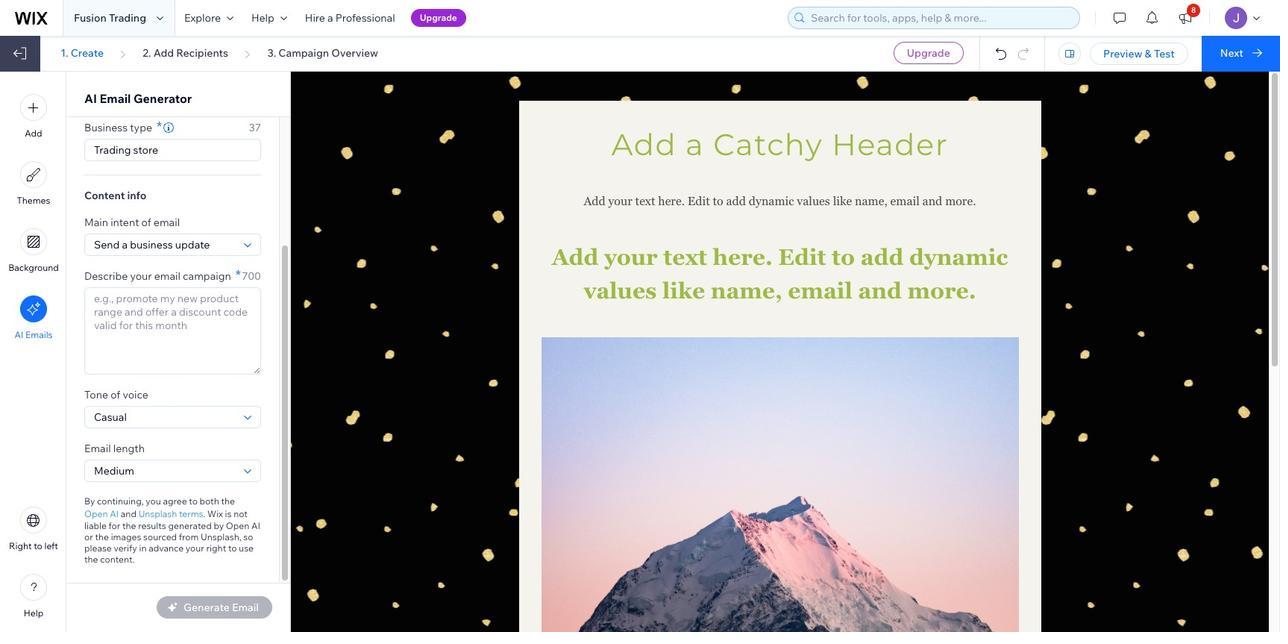 Task type: locate. For each thing, give the bounding box(es) containing it.
edit
[[688, 194, 710, 208], [779, 244, 826, 270]]

8 button
[[1169, 0, 1202, 36]]

more.
[[946, 194, 976, 208], [908, 278, 977, 304]]

add
[[154, 46, 174, 60], [612, 126, 677, 163], [25, 128, 42, 139], [584, 194, 606, 208], [552, 244, 599, 270]]

hire a professional link
[[296, 0, 404, 36]]

0 horizontal spatial text
[[636, 194, 656, 208]]

to
[[713, 194, 724, 208], [832, 244, 855, 270], [189, 496, 198, 507], [34, 540, 42, 552], [228, 543, 237, 554]]

1 vertical spatial add
[[861, 244, 904, 270]]

of
[[142, 216, 151, 229], [111, 388, 120, 402]]

open inside by continuing, you agree to both the open ai and unsplash terms
[[84, 508, 108, 519]]

0 vertical spatial *
[[157, 118, 162, 135]]

upgrade down search for tools, apps, help & more... 'field'
[[907, 46, 951, 60]]

* right the 'type'
[[157, 118, 162, 135]]

the inside by continuing, you agree to both the open ai and unsplash terms
[[221, 496, 235, 507]]

ai inside by continuing, you agree to both the open ai and unsplash terms
[[110, 508, 119, 519]]

0 horizontal spatial add
[[727, 194, 746, 208]]

of right intent
[[142, 216, 151, 229]]

3. campaign overview
[[267, 46, 378, 60]]

1 horizontal spatial and
[[859, 278, 902, 304]]

0 horizontal spatial like
[[663, 278, 705, 304]]

0 horizontal spatial a
[[328, 11, 333, 25]]

email up business type *
[[100, 91, 131, 106]]

ai left emails
[[15, 329, 23, 340]]

text
[[636, 194, 656, 208], [664, 244, 707, 270]]

open down not
[[226, 520, 249, 531]]

here.
[[658, 194, 685, 208], [713, 244, 773, 270]]

0 horizontal spatial edit
[[688, 194, 710, 208]]

.
[[203, 508, 206, 519]]

1 horizontal spatial like
[[833, 194, 852, 208]]

next
[[1221, 46, 1244, 60]]

1 horizontal spatial text
[[664, 244, 707, 270]]

0 vertical spatial and
[[923, 194, 943, 208]]

2 horizontal spatial and
[[923, 194, 943, 208]]

dynamic
[[749, 194, 794, 208], [910, 244, 1008, 270]]

0 vertical spatial help
[[251, 11, 275, 25]]

continuing,
[[97, 496, 144, 507]]

themes button
[[17, 161, 50, 206]]

open up 'liable'
[[84, 508, 108, 519]]

a for professional
[[328, 11, 333, 25]]

1 horizontal spatial open
[[226, 520, 249, 531]]

help button down right to left
[[20, 574, 47, 619]]

catchy
[[714, 126, 823, 163]]

is
[[225, 508, 232, 519]]

create
[[71, 46, 104, 60]]

sourced
[[143, 531, 177, 543]]

0 horizontal spatial upgrade button
[[411, 9, 466, 27]]

unsplash,
[[201, 531, 242, 543]]

your inside describe your email campaign * 700
[[130, 269, 152, 283]]

by
[[214, 520, 224, 531]]

1 vertical spatial a
[[686, 126, 705, 163]]

ai up use
[[251, 520, 260, 531]]

a left catchy
[[686, 126, 705, 163]]

to inside button
[[34, 540, 42, 552]]

0 vertical spatial open
[[84, 508, 108, 519]]

2 vertical spatial and
[[121, 508, 137, 519]]

1 vertical spatial *
[[236, 266, 241, 284]]

unsplash
[[139, 508, 177, 519]]

0 vertical spatial values
[[797, 194, 830, 208]]

1 vertical spatial here.
[[713, 244, 773, 270]]

upgrade button
[[411, 9, 466, 27], [894, 42, 964, 64]]

1 horizontal spatial upgrade
[[907, 46, 951, 60]]

1 horizontal spatial help button
[[243, 0, 296, 36]]

of right tone
[[111, 388, 120, 402]]

1 vertical spatial help button
[[20, 574, 47, 619]]

1 vertical spatial email
[[84, 442, 111, 455]]

upgrade button down search for tools, apps, help & more... 'field'
[[894, 42, 964, 64]]

overview
[[332, 46, 378, 60]]

0 horizontal spatial *
[[157, 118, 162, 135]]

recipients
[[176, 46, 228, 60]]

* left 700
[[236, 266, 241, 284]]

2. add recipients link
[[143, 46, 228, 60]]

header
[[832, 126, 949, 163]]

0 vertical spatial name,
[[855, 194, 888, 208]]

tone of voice
[[84, 388, 148, 402]]

0 vertical spatial upgrade
[[420, 12, 457, 23]]

0 horizontal spatial help button
[[20, 574, 47, 619]]

None field
[[90, 234, 240, 255], [90, 407, 240, 428], [90, 460, 240, 481], [90, 234, 240, 255], [90, 407, 240, 428], [90, 460, 240, 481]]

0 horizontal spatial and
[[121, 508, 137, 519]]

upgrade button right professional
[[411, 9, 466, 27]]

and inside by continuing, you agree to both the open ai and unsplash terms
[[121, 508, 137, 519]]

email
[[100, 91, 131, 106], [84, 442, 111, 455]]

Search for tools, apps, help & more... field
[[807, 7, 1075, 28]]

1 horizontal spatial a
[[686, 126, 705, 163]]

ai
[[84, 91, 97, 106], [15, 329, 23, 340], [110, 508, 119, 519], [251, 520, 260, 531]]

like
[[833, 194, 852, 208], [663, 278, 705, 304]]

generator
[[134, 91, 192, 106]]

0 horizontal spatial dynamic
[[749, 194, 794, 208]]

1 horizontal spatial of
[[142, 216, 151, 229]]

1 vertical spatial dynamic
[[910, 244, 1008, 270]]

email length
[[84, 442, 145, 455]]

0 horizontal spatial help
[[24, 607, 43, 619]]

0 horizontal spatial open
[[84, 508, 108, 519]]

1 vertical spatial text
[[664, 244, 707, 270]]

1 vertical spatial add your text here. edit to add dynamic values like name, email and more.
[[552, 244, 1014, 304]]

and
[[923, 194, 943, 208], [859, 278, 902, 304], [121, 508, 137, 519]]

a right hire
[[328, 11, 333, 25]]

Describe your email campaign text field
[[85, 288, 260, 374]]

email inside describe your email campaign * 700
[[154, 269, 181, 283]]

1 horizontal spatial help
[[251, 11, 275, 25]]

email
[[891, 194, 920, 208], [154, 216, 180, 229], [154, 269, 181, 283], [788, 278, 853, 304]]

please
[[84, 543, 112, 554]]

1 horizontal spatial here.
[[713, 244, 773, 270]]

generated
[[168, 520, 212, 531]]

upgrade right professional
[[420, 12, 457, 23]]

1 horizontal spatial *
[[236, 266, 241, 284]]

help up '3.' at the top of page
[[251, 11, 275, 25]]

0 horizontal spatial here.
[[658, 194, 685, 208]]

right
[[9, 540, 32, 552]]

1. create link
[[61, 46, 104, 60]]

1 horizontal spatial values
[[797, 194, 830, 208]]

open ai link
[[84, 507, 119, 520]]

1 vertical spatial open
[[226, 520, 249, 531]]

voice
[[123, 388, 148, 402]]

1 vertical spatial help
[[24, 607, 43, 619]]

1 vertical spatial more.
[[908, 278, 977, 304]]

1 vertical spatial and
[[859, 278, 902, 304]]

content info
[[84, 189, 146, 202]]

help button up '3.' at the top of page
[[243, 0, 296, 36]]

you
[[146, 496, 161, 507]]

the
[[221, 496, 235, 507], [122, 520, 136, 531], [95, 531, 109, 543], [84, 554, 98, 565]]

add button
[[20, 94, 47, 139]]

0 vertical spatial a
[[328, 11, 333, 25]]

add your text here. edit to add dynamic values like name, email and more.
[[584, 194, 976, 208], [552, 244, 1014, 304]]

type
[[130, 121, 152, 134]]

business type *
[[84, 118, 162, 135]]

0 horizontal spatial name,
[[711, 278, 783, 304]]

the up is
[[221, 496, 235, 507]]

1 horizontal spatial name,
[[855, 194, 888, 208]]

open
[[84, 508, 108, 519], [226, 520, 249, 531]]

help down right to left
[[24, 607, 43, 619]]

0 horizontal spatial of
[[111, 388, 120, 402]]

0 vertical spatial add
[[727, 194, 746, 208]]

1 vertical spatial values
[[584, 278, 657, 304]]

1 vertical spatial edit
[[779, 244, 826, 270]]

images
[[111, 531, 141, 543]]

ai up for
[[110, 508, 119, 519]]

fusion trading
[[74, 11, 146, 25]]

upgrade
[[420, 12, 457, 23], [907, 46, 951, 60]]

*
[[157, 118, 162, 135], [236, 266, 241, 284]]

0 vertical spatial edit
[[688, 194, 710, 208]]

help button
[[243, 0, 296, 36], [20, 574, 47, 619]]

1 vertical spatial upgrade button
[[894, 42, 964, 64]]

content
[[84, 189, 125, 202]]

describe your email campaign * 700
[[84, 266, 261, 284]]

1 vertical spatial name,
[[711, 278, 783, 304]]

ai inside 'button'
[[15, 329, 23, 340]]

2. add recipients
[[143, 46, 228, 60]]

add inside button
[[25, 128, 42, 139]]

add
[[727, 194, 746, 208], [861, 244, 904, 270]]

email left length on the bottom of page
[[84, 442, 111, 455]]

preview
[[1104, 47, 1143, 60]]

values
[[797, 194, 830, 208], [584, 278, 657, 304]]

by continuing, you agree to both the open ai and unsplash terms
[[84, 496, 235, 519]]



Task type: vqa. For each thing, say whether or not it's contained in the screenshot.
the bottom Email
yes



Task type: describe. For each thing, give the bounding box(es) containing it.
unsplash terms link
[[139, 507, 203, 520]]

ai emails
[[15, 329, 53, 340]]

a for catchy
[[686, 126, 705, 163]]

&
[[1145, 47, 1152, 60]]

1. create
[[61, 46, 104, 60]]

info
[[127, 189, 146, 202]]

explore
[[184, 11, 221, 25]]

right to left button
[[9, 507, 58, 552]]

ai inside the ". wix is not liable for the results generated by open ai or the images sourced from unsplash, so please verify in advance your right to use the content."
[[251, 520, 260, 531]]

ai up business
[[84, 91, 97, 106]]

1 horizontal spatial dynamic
[[910, 244, 1008, 270]]

right
[[206, 543, 226, 554]]

to inside the ". wix is not liable for the results generated by open ai or the images sourced from unsplash, so please verify in advance your right to use the content."
[[228, 543, 237, 554]]

preview & test button
[[1090, 43, 1189, 65]]

results
[[138, 520, 166, 531]]

0 vertical spatial of
[[142, 216, 151, 229]]

1 horizontal spatial add
[[861, 244, 904, 270]]

emails
[[25, 329, 53, 340]]

the down or
[[84, 554, 98, 565]]

1 vertical spatial of
[[111, 388, 120, 402]]

1 vertical spatial upgrade
[[907, 46, 951, 60]]

main intent of email
[[84, 216, 180, 229]]

trading
[[109, 11, 146, 25]]

content.
[[100, 554, 135, 565]]

0 vertical spatial help button
[[243, 0, 296, 36]]

intent
[[111, 216, 139, 229]]

describe
[[84, 269, 128, 283]]

to inside by continuing, you agree to both the open ai and unsplash terms
[[189, 496, 198, 507]]

add a catchy header
[[612, 126, 949, 163]]

0 vertical spatial email
[[100, 91, 131, 106]]

preview & test
[[1104, 47, 1175, 60]]

0 vertical spatial here.
[[658, 194, 685, 208]]

1 horizontal spatial upgrade button
[[894, 42, 964, 64]]

background
[[8, 262, 59, 273]]

ai emails button
[[15, 296, 53, 340]]

from
[[179, 531, 199, 543]]

open inside the ". wix is not liable for the results generated by open ai or the images sourced from unsplash, so please verify in advance your right to use the content."
[[226, 520, 249, 531]]

so
[[244, 531, 253, 543]]

1 vertical spatial like
[[663, 278, 705, 304]]

ai email generator
[[84, 91, 192, 106]]

hire
[[305, 11, 325, 25]]

3. campaign overview link
[[267, 46, 378, 60]]

terms
[[179, 508, 203, 519]]

0 vertical spatial like
[[833, 194, 852, 208]]

the right or
[[95, 531, 109, 543]]

liable
[[84, 520, 107, 531]]

hire a professional
[[305, 11, 395, 25]]

0 vertical spatial add your text here. edit to add dynamic values like name, email and more.
[[584, 194, 976, 208]]

left
[[44, 540, 58, 552]]

or
[[84, 531, 93, 543]]

3.
[[267, 46, 276, 60]]

0 horizontal spatial upgrade
[[420, 12, 457, 23]]

0 vertical spatial more.
[[946, 194, 976, 208]]

professional
[[336, 11, 395, 25]]

use
[[239, 543, 254, 554]]

. wix is not liable for the results generated by open ai or the images sourced from unsplash, so please verify in advance your right to use the content.
[[84, 508, 260, 565]]

both
[[200, 496, 219, 507]]

wix
[[208, 508, 223, 519]]

Business type field
[[90, 140, 256, 160]]

business
[[84, 121, 128, 134]]

0 vertical spatial dynamic
[[749, 194, 794, 208]]

length
[[113, 442, 145, 455]]

next button
[[1202, 36, 1281, 72]]

0 horizontal spatial values
[[584, 278, 657, 304]]

1 horizontal spatial edit
[[779, 244, 826, 270]]

by
[[84, 496, 95, 507]]

0 vertical spatial upgrade button
[[411, 9, 466, 27]]

37
[[249, 121, 261, 134]]

background button
[[8, 228, 59, 273]]

in
[[139, 543, 147, 554]]

campaign
[[279, 46, 329, 60]]

the right for
[[122, 520, 136, 531]]

700
[[242, 269, 261, 283]]

fusion
[[74, 11, 107, 25]]

themes
[[17, 195, 50, 206]]

advance
[[149, 543, 184, 554]]

2.
[[143, 46, 151, 60]]

1.
[[61, 46, 68, 60]]

test
[[1154, 47, 1175, 60]]

8
[[1192, 5, 1196, 15]]

0 vertical spatial text
[[636, 194, 656, 208]]

tone
[[84, 388, 108, 402]]

right to left
[[9, 540, 58, 552]]

main
[[84, 216, 108, 229]]

campaign
[[183, 269, 231, 283]]

not
[[234, 508, 248, 519]]

agree
[[163, 496, 187, 507]]

your inside the ". wix is not liable for the results generated by open ai or the images sourced from unsplash, so please verify in advance your right to use the content."
[[186, 543, 204, 554]]

for
[[109, 520, 120, 531]]

verify
[[114, 543, 137, 554]]



